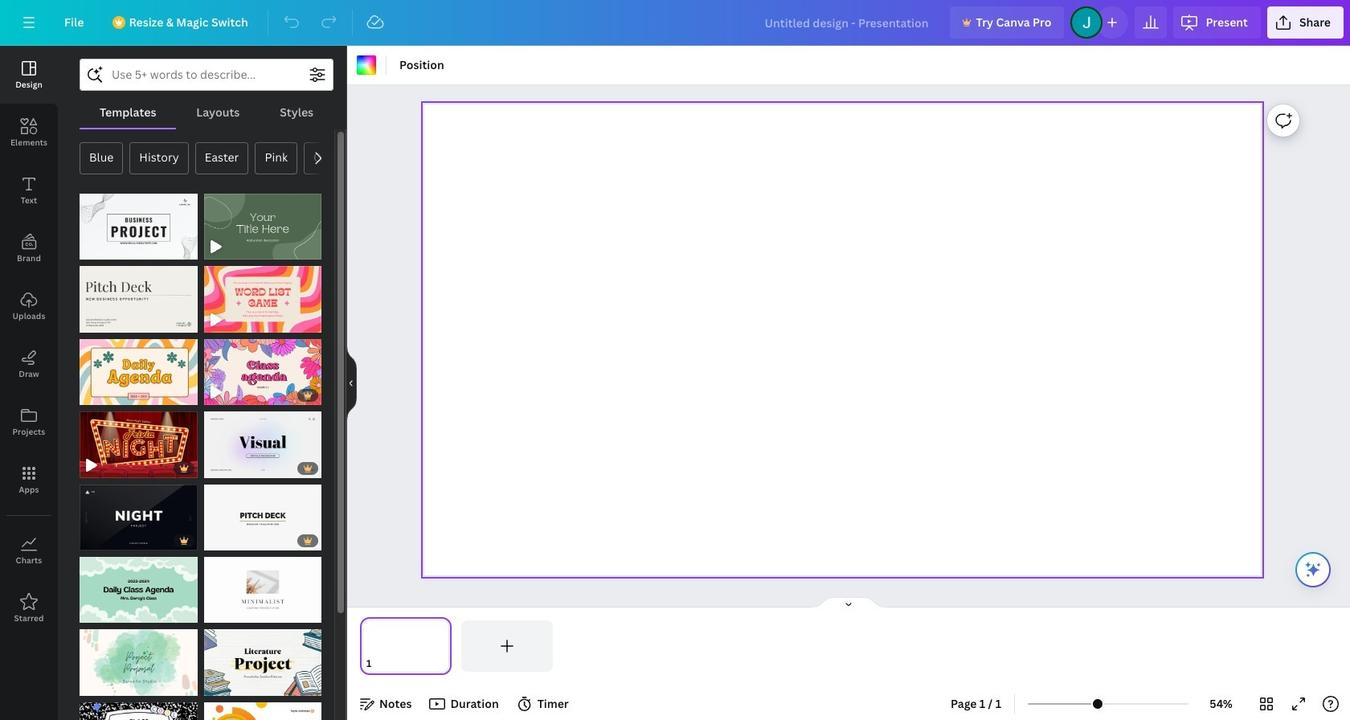Task type: describe. For each thing, give the bounding box(es) containing it.
orange groovy retro daily agenda presentation group
[[80, 330, 197, 405]]

colorful floral illustrative class agenda presentation group
[[204, 330, 322, 405]]

canva assistant image
[[1304, 560, 1323, 580]]

white illustrative creative literature project presentation group
[[204, 620, 322, 696]]

Page title text field
[[379, 656, 385, 672]]

modern pitch deck presentation template group
[[204, 475, 322, 551]]

yellow and white modern training and development presentation group
[[204, 693, 322, 720]]

#ffffff image
[[357, 55, 376, 75]]

pink orange yellow happy hippie word list game presentation party group
[[204, 257, 322, 333]]

Design title text field
[[752, 6, 944, 39]]

hide image
[[347, 345, 357, 422]]

grey minimalist business project presentation group
[[80, 184, 197, 260]]

multicolor clouds daily class agenda template group
[[80, 548, 197, 623]]



Task type: locate. For each thing, give the bounding box(es) containing it.
Zoom button
[[1196, 691, 1248, 717]]

beige brown minimal organic creative project presentation group
[[80, 620, 197, 696]]

hide pages image
[[810, 597, 888, 609]]

cream neutral minimalist new business pitch deck presentation group
[[80, 257, 197, 333]]

Use 5+ words to describe... search field
[[112, 59, 302, 90]]

side panel tab list
[[0, 46, 58, 638]]

main menu bar
[[0, 0, 1351, 46]]

minimalist beige cream brand proposal presentation group
[[204, 548, 322, 623]]

green blobs basic simple presentation group
[[204, 184, 322, 260]]

page 1 image
[[360, 621, 452, 672]]

colorful scrapbook nostalgia class syllabus blank education presentation group
[[80, 693, 197, 720]]

black and gray gradient professional presentation group
[[80, 475, 197, 551]]

gradient minimal portfolio proposal presentation group
[[204, 402, 322, 478]]

red and yellow retro bold trivia game presentation group
[[80, 402, 197, 478]]



Task type: vqa. For each thing, say whether or not it's contained in the screenshot.
Colorful Floral Illustrative Class Agenda Presentation group
yes



